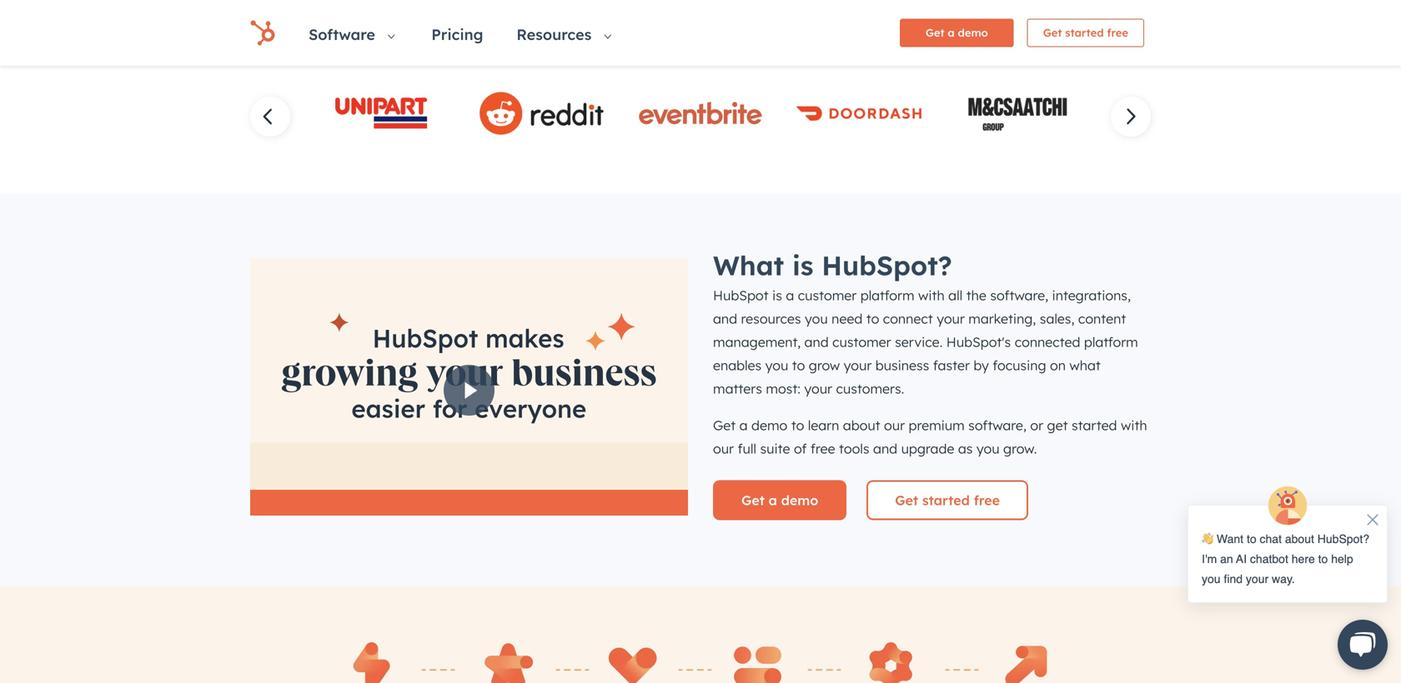 Task type: locate. For each thing, give the bounding box(es) containing it.
m&csaatchi group logo image
[[953, 87, 1082, 140]]

0 vertical spatial grow
[[721, 25, 754, 41]]

get a demo link
[[900, 19, 1014, 47], [713, 481, 847, 521]]

get for bottommost get started free link
[[895, 493, 918, 509]]

0 vertical spatial platform
[[860, 287, 915, 304]]

1 vertical spatial with
[[918, 287, 945, 304]]

1 vertical spatial free
[[811, 441, 835, 458]]

content
[[1078, 311, 1126, 327]]

hubspot image
[[250, 20, 275, 45]]

you
[[805, 311, 828, 327], [765, 357, 788, 374], [977, 441, 1000, 458]]

and right 'management,'
[[804, 334, 829, 351]]

started
[[1065, 26, 1104, 39], [1072, 418, 1117, 434], [922, 493, 970, 509]]

to right need
[[866, 311, 879, 327]]

1 vertical spatial get started free
[[895, 493, 1000, 509]]

0 vertical spatial our
[[884, 418, 905, 434]]

software, up marketing,
[[990, 287, 1048, 304]]

a
[[948, 26, 955, 39], [786, 287, 794, 304], [739, 418, 748, 434], [769, 493, 777, 509]]

most:
[[766, 381, 801, 398]]

1 vertical spatial demo
[[751, 418, 788, 434]]

free
[[1107, 26, 1128, 39], [811, 441, 835, 458], [974, 493, 1000, 509]]

2 vertical spatial and
[[873, 441, 898, 458]]

what is hubspot?
[[713, 249, 952, 282]]

free for bottommost get started free link
[[974, 493, 1000, 509]]

1 vertical spatial your
[[844, 357, 872, 374]]

120
[[629, 25, 652, 41]]

get inside get a demo to learn about our premium software, or get started with our full suite of free tools and upgrade as you grow.
[[713, 418, 736, 434]]

platform
[[860, 287, 915, 304], [1084, 334, 1138, 351]]

2 horizontal spatial your
[[937, 311, 965, 327]]

1 horizontal spatial free
[[974, 493, 1000, 509]]

1 horizontal spatial our
[[884, 418, 905, 434]]

1 vertical spatial grow
[[809, 357, 840, 374]]

your
[[937, 311, 965, 327], [844, 357, 872, 374], [804, 381, 832, 398]]

hubspot makes growing your business easier for everyone image
[[250, 259, 688, 516]]

with right businesses
[[867, 25, 895, 41]]

platform down "content"
[[1084, 334, 1138, 351]]

hubspot inside hubspot is a customer platform with all the software, integrations, and resources you need to connect your marketing, sales, content management, and customer service. hubspot's connected platform enables you to grow your business faster by focusing on what matters most: your customers.
[[713, 287, 769, 304]]

upgrade
[[901, 441, 954, 458]]

1 horizontal spatial you
[[805, 311, 828, 327]]

hubspot?
[[822, 249, 952, 282]]

you left need
[[805, 311, 828, 327]]

is inside hubspot is a customer platform with all the software, integrations, and resources you need to connect your marketing, sales, content management, and customer service. hubspot's connected platform enables you to grow your business faster by focusing on what matters most: your customers.
[[772, 287, 782, 304]]

1 vertical spatial get a demo link
[[713, 481, 847, 521]]

your down all
[[937, 311, 965, 327]]

1 vertical spatial started
[[1072, 418, 1117, 434]]

1 vertical spatial hubspot
[[713, 287, 769, 304]]

0 horizontal spatial grow
[[721, 25, 754, 41]]

1 horizontal spatial get started free
[[1043, 26, 1128, 39]]

0 horizontal spatial our
[[713, 441, 734, 458]]

a inside hubspot is a customer platform with all the software, integrations, and resources you need to connect your marketing, sales, content management, and customer service. hubspot's connected platform enables you to grow your business faster by focusing on what matters most: your customers.
[[786, 287, 794, 304]]

2 horizontal spatial with
[[1121, 418, 1147, 434]]

0 vertical spatial to
[[866, 311, 879, 327]]

grow left their
[[721, 25, 754, 41]]

grow up customers.
[[809, 357, 840, 374]]

software, inside get a demo to learn about our premium software, or get started with our full suite of free tools and upgrade as you grow.
[[968, 418, 1027, 434]]

pricing link
[[411, 0, 497, 66]]

hubspot's
[[946, 334, 1011, 351]]

you right as
[[977, 441, 1000, 458]]

to
[[866, 311, 879, 327], [792, 357, 805, 374], [791, 418, 804, 434]]

grow
[[721, 25, 754, 41], [809, 357, 840, 374]]

get a demo
[[926, 26, 988, 39], [741, 493, 818, 509]]

1 vertical spatial platform
[[1084, 334, 1138, 351]]

get started free
[[1043, 26, 1128, 39], [895, 493, 1000, 509]]

you up "most:"
[[765, 357, 788, 374]]

1 horizontal spatial with
[[918, 287, 945, 304]]

0 horizontal spatial get started free
[[895, 493, 1000, 509]]

platform down hubspot?
[[860, 287, 915, 304]]

premium
[[909, 418, 965, 434]]

2 vertical spatial to
[[791, 418, 804, 434]]

management,
[[713, 334, 801, 351]]

integrations,
[[1052, 287, 1131, 304]]

to up "most:"
[[792, 357, 805, 374]]

1 vertical spatial to
[[792, 357, 805, 374]]

get
[[926, 26, 945, 39], [1043, 26, 1062, 39], [713, 418, 736, 434], [741, 493, 765, 509], [895, 493, 918, 509]]

with right get
[[1121, 418, 1147, 434]]

1 vertical spatial is
[[772, 287, 782, 304]]

1 horizontal spatial is
[[792, 249, 814, 282]]

1 horizontal spatial and
[[804, 334, 829, 351]]

2 vertical spatial free
[[974, 493, 1000, 509]]

1 vertical spatial our
[[713, 441, 734, 458]]

1 horizontal spatial get a demo link
[[900, 19, 1014, 47]]

unipart logo image
[[319, 92, 448, 135]]

tools
[[839, 441, 870, 458]]

1 vertical spatial customer
[[832, 334, 891, 351]]

1 vertical spatial software,
[[968, 418, 1027, 434]]

0 horizontal spatial hubspot
[[713, 287, 769, 304]]

software, up grow.
[[968, 418, 1027, 434]]

0 vertical spatial free
[[1107, 26, 1128, 39]]

0 horizontal spatial is
[[772, 287, 782, 304]]

hubspot
[[899, 25, 956, 41], [713, 287, 769, 304]]

is up resources
[[772, 287, 782, 304]]

1 vertical spatial and
[[804, 334, 829, 351]]

software, inside hubspot is a customer platform with all the software, integrations, and resources you need to connect your marketing, sales, content management, and customer service. hubspot's connected platform enables you to grow your business faster by focusing on what matters most: your customers.
[[990, 287, 1048, 304]]

0 vertical spatial your
[[937, 311, 965, 327]]

2 horizontal spatial and
[[873, 441, 898, 458]]

pricing
[[431, 25, 483, 44]]

0 horizontal spatial free
[[811, 441, 835, 458]]

0 horizontal spatial get a demo link
[[713, 481, 847, 521]]

customer up need
[[798, 287, 857, 304]]

a inside get a demo to learn about our premium software, or get started with our full suite of free tools and upgrade as you grow.
[[739, 418, 748, 434]]

1 horizontal spatial hubspot
[[899, 25, 956, 41]]

software, for the
[[990, 287, 1048, 304]]

about
[[843, 418, 880, 434]]

our
[[884, 418, 905, 434], [713, 441, 734, 458]]

2 vertical spatial demo
[[781, 493, 818, 509]]

with
[[867, 25, 895, 41], [918, 287, 945, 304], [1121, 418, 1147, 434]]

connect
[[883, 311, 933, 327]]

grow inside hubspot is a customer platform with all the software, integrations, and resources you need to connect your marketing, sales, content management, and customer service. hubspot's connected platform enables you to grow your business faster by focusing on what matters most: your customers.
[[809, 357, 840, 374]]

2 horizontal spatial you
[[977, 441, 1000, 458]]

2 horizontal spatial free
[[1107, 26, 1128, 39]]

1 vertical spatial get a demo
[[741, 493, 818, 509]]

and up 'management,'
[[713, 311, 737, 327]]

2 vertical spatial with
[[1121, 418, 1147, 434]]

get
[[1047, 418, 1068, 434]]

0 horizontal spatial and
[[713, 311, 737, 327]]

demo
[[958, 26, 988, 39], [751, 418, 788, 434], [781, 493, 818, 509]]

0 horizontal spatial get a demo
[[741, 493, 818, 509]]

and right tools
[[873, 441, 898, 458]]

by
[[974, 357, 989, 374]]

software,
[[990, 287, 1048, 304], [968, 418, 1027, 434]]

0 horizontal spatial your
[[804, 381, 832, 398]]

customer down need
[[832, 334, 891, 351]]

or
[[1030, 418, 1043, 434]]

1 horizontal spatial grow
[[809, 357, 840, 374]]

enables
[[713, 357, 762, 374]]

1 horizontal spatial platform
[[1084, 334, 1138, 351]]

0 vertical spatial hubspot
[[899, 25, 956, 41]]

2 vertical spatial your
[[804, 381, 832, 398]]

is right what
[[792, 249, 814, 282]]

get started free link
[[1027, 19, 1144, 47], [867, 481, 1028, 521]]

0 vertical spatial get started free link
[[1027, 19, 1144, 47]]

learn
[[808, 418, 839, 434]]

get for the top get a demo link
[[926, 26, 945, 39]]

matters
[[713, 381, 762, 398]]

0 vertical spatial get a demo
[[926, 26, 988, 39]]

0 horizontal spatial with
[[867, 25, 895, 41]]

your up customers.
[[844, 357, 872, 374]]

0 vertical spatial get started free
[[1043, 26, 1128, 39]]

our right about
[[884, 418, 905, 434]]

customer
[[798, 287, 857, 304], [832, 334, 891, 351]]

what
[[1070, 357, 1101, 374]]

and
[[713, 311, 737, 327], [804, 334, 829, 351], [873, 441, 898, 458]]

0 vertical spatial software,
[[990, 287, 1048, 304]]

your right "most:"
[[804, 381, 832, 398]]

is for what
[[792, 249, 814, 282]]

1 horizontal spatial your
[[844, 357, 872, 374]]

resources
[[517, 25, 596, 44]]

service.
[[895, 334, 943, 351]]

0 vertical spatial is
[[792, 249, 814, 282]]

software
[[309, 25, 380, 44]]

suite
[[760, 441, 790, 458]]

0 vertical spatial you
[[805, 311, 828, 327]]

to up of
[[791, 418, 804, 434]]

on
[[1050, 357, 1066, 374]]

with left all
[[918, 287, 945, 304]]

free inside get a demo to learn about our premium software, or get started with our full suite of free tools and upgrade as you grow.
[[811, 441, 835, 458]]

with inside hubspot is a customer platform with all the software, integrations, and resources you need to connect your marketing, sales, content management, and customer service. hubspot's connected platform enables you to grow your business faster by focusing on what matters most: your customers.
[[918, 287, 945, 304]]

of
[[794, 441, 807, 458]]

2 vertical spatial you
[[977, 441, 1000, 458]]

our left full
[[713, 441, 734, 458]]

0 horizontal spatial you
[[765, 357, 788, 374]]

194,000+
[[445, 25, 505, 41]]

to inside get a demo to learn about our premium software, or get started with our full suite of free tools and upgrade as you grow.
[[791, 418, 804, 434]]

focusing
[[993, 357, 1046, 374]]

is
[[792, 249, 814, 282], [772, 287, 782, 304]]



Task type: describe. For each thing, give the bounding box(es) containing it.
free for topmost get started free link
[[1107, 26, 1128, 39]]

resources
[[741, 311, 801, 327]]

countries
[[656, 25, 717, 41]]

0 vertical spatial demo
[[958, 26, 988, 39]]

0 vertical spatial customer
[[798, 287, 857, 304]]

the
[[966, 287, 987, 304]]

hubspot is a customer platform with all the software, integrations, and resources you need to connect your marketing, sales, content management, and customer service. hubspot's connected platform enables you to grow your business faster by focusing on what matters most: your customers.
[[713, 287, 1138, 398]]

businesses
[[792, 25, 863, 41]]

get for the leftmost get a demo link
[[741, 493, 765, 509]]

software, for premium
[[968, 418, 1027, 434]]

1 vertical spatial you
[[765, 357, 788, 374]]

faster
[[933, 357, 970, 374]]

in
[[580, 25, 592, 41]]

demo inside get a demo to learn about our premium software, or get started with our full suite of free tools and upgrade as you grow.
[[751, 418, 788, 434]]

1 horizontal spatial get a demo
[[926, 26, 988, 39]]

1 vertical spatial get started free link
[[867, 481, 1028, 521]]

eventbrite image
[[636, 100, 765, 127]]

over
[[596, 25, 626, 41]]

need
[[832, 311, 863, 327]]

doordash image
[[794, 105, 924, 122]]

0 vertical spatial and
[[713, 311, 737, 327]]

full
[[738, 441, 757, 458]]

business
[[876, 357, 929, 374]]

customers.
[[836, 381, 904, 398]]

what
[[713, 249, 784, 282]]

chat widget region
[[1171, 485, 1401, 684]]

0 vertical spatial started
[[1065, 26, 1104, 39]]

marketing,
[[969, 311, 1036, 327]]

and inside get a demo to learn about our premium software, or get started with our full suite of free tools and upgrade as you grow.
[[873, 441, 898, 458]]

2 vertical spatial started
[[922, 493, 970, 509]]

grow.
[[1003, 441, 1037, 458]]

customers
[[509, 25, 576, 41]]

connected
[[1015, 334, 1080, 351]]

is for hubspot
[[772, 287, 782, 304]]

hubspot's products, which include marketing hub, sales hub, service hub, cms hub, operations hub, and commerce hub, are connected on the same software platform. image
[[322, 641, 1079, 684]]

0 vertical spatial with
[[867, 25, 895, 41]]

reddit image
[[477, 91, 607, 136]]

194,000+ customers in over 120 countries grow their businesses with hubspot
[[445, 25, 956, 41]]

0 vertical spatial get a demo link
[[900, 19, 1014, 47]]

with inside get a demo to learn about our premium software, or get started with our full suite of free tools and upgrade as you grow.
[[1121, 418, 1147, 434]]

you inside get a demo to learn about our premium software, or get started with our full suite of free tools and upgrade as you grow.
[[977, 441, 1000, 458]]

get for topmost get started free link
[[1043, 26, 1062, 39]]

started inside get a demo to learn about our premium software, or get started with our full suite of free tools and upgrade as you grow.
[[1072, 418, 1117, 434]]

0 horizontal spatial platform
[[860, 287, 915, 304]]

as
[[958, 441, 973, 458]]

sales,
[[1040, 311, 1075, 327]]

get a demo to learn about our premium software, or get started with our full suite of free tools and upgrade as you grow.
[[713, 418, 1147, 458]]

their
[[758, 25, 788, 41]]

software button
[[289, 0, 411, 66]]

resources button
[[497, 0, 628, 66]]

all
[[948, 287, 963, 304]]



Task type: vqa. For each thing, say whether or not it's contained in the screenshot.
SECONDARY MENU menu bar
no



